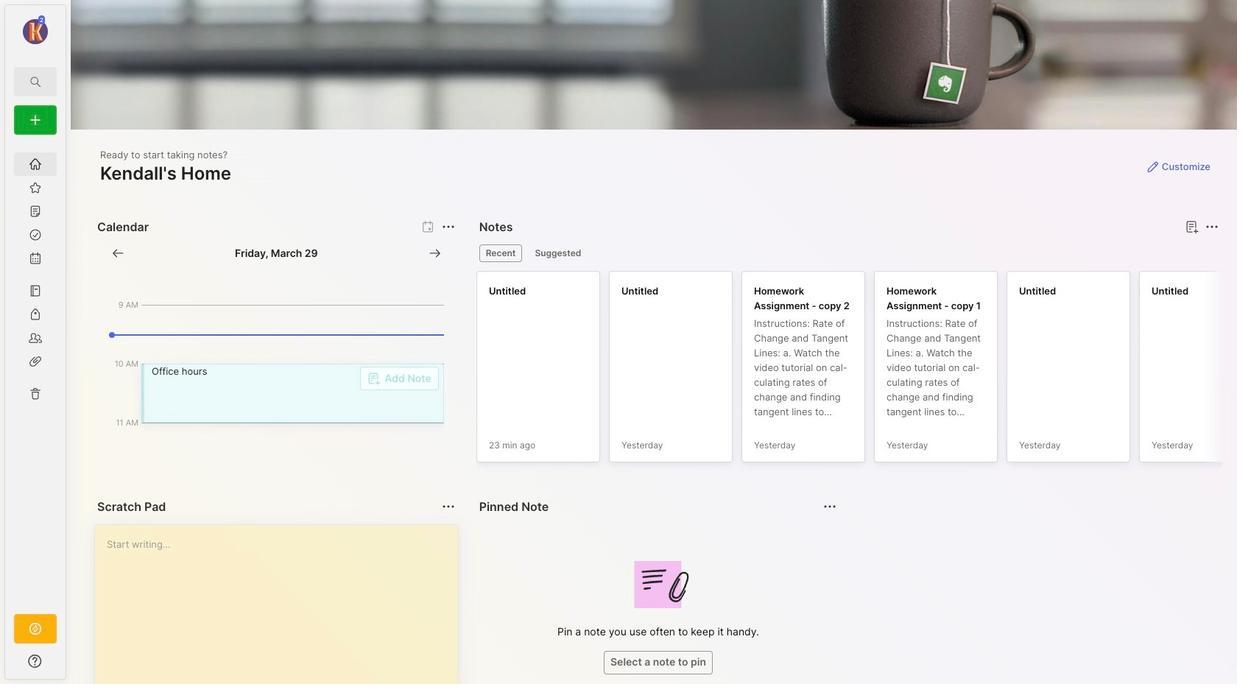 Task type: describe. For each thing, give the bounding box(es) containing it.
tree inside main element
[[5, 144, 66, 601]]

click to expand image
[[64, 657, 76, 675]]

Account field
[[5, 14, 66, 46]]

main element
[[0, 0, 71, 684]]

WHAT'S NEW field
[[5, 650, 66, 673]]

1 vertical spatial more actions image
[[440, 498, 457, 516]]

more actions image
[[440, 218, 457, 236]]

Dropdown List field
[[360, 367, 439, 390]]



Task type: vqa. For each thing, say whether or not it's contained in the screenshot.
Start writing… text field at bottom left
yes



Task type: locate. For each thing, give the bounding box(es) containing it.
0 vertical spatial more actions image
[[1204, 218, 1221, 236]]

Start writing… text field
[[107, 525, 457, 684]]

Choose date to view field
[[235, 246, 318, 261]]

2 tab from the left
[[528, 245, 588, 262]]

row group
[[476, 271, 1238, 471]]

tree
[[5, 144, 66, 601]]

tab
[[479, 245, 523, 262], [528, 245, 588, 262]]

upgrade image
[[27, 620, 44, 638]]

0 horizontal spatial more actions image
[[440, 498, 457, 516]]

Office hours Event actions field
[[141, 364, 444, 423]]

1 horizontal spatial tab
[[528, 245, 588, 262]]

More actions field
[[438, 217, 459, 237], [1202, 217, 1223, 237], [438, 496, 459, 517]]

more actions image
[[1204, 218, 1221, 236], [440, 498, 457, 516]]

1 horizontal spatial more actions image
[[1204, 218, 1221, 236]]

0 horizontal spatial tab
[[479, 245, 523, 262]]

home image
[[28, 157, 43, 172]]

tab list
[[479, 245, 1217, 262]]

1 tab from the left
[[479, 245, 523, 262]]

edit search image
[[27, 73, 44, 91]]



